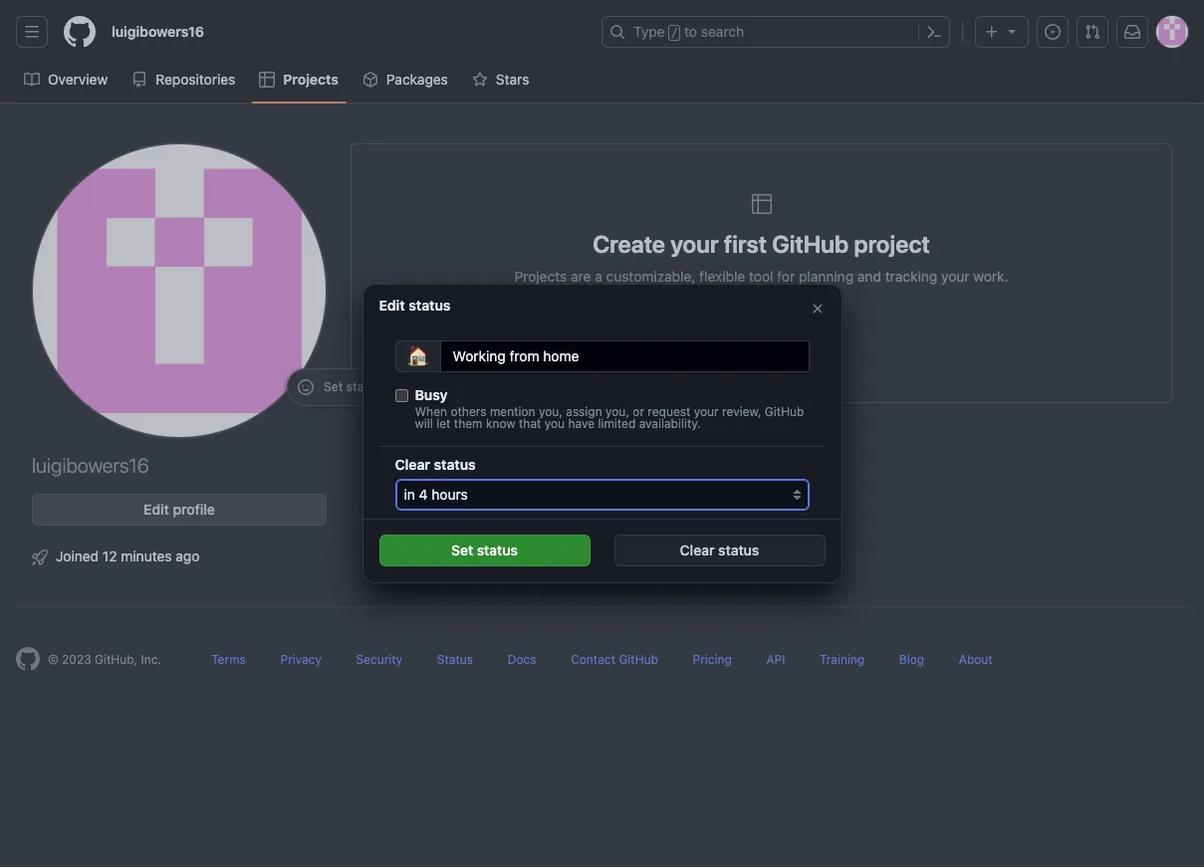 Task type: vqa. For each thing, say whether or not it's contained in the screenshot.
first YOU, from left
yes



Task type: describe. For each thing, give the bounding box(es) containing it.
joined
[[56, 548, 99, 565]]

type / to search
[[634, 23, 745, 40]]

github inside busy when others mention you, assign you, or request your review,           github will let them know that you have limited availability.
[[765, 405, 805, 420]]

🏠 button
[[395, 341, 441, 373]]

work.
[[974, 268, 1009, 285]]

smiley image
[[298, 380, 314, 396]]

projects link
[[251, 65, 347, 95]]

set status inside edit status dialog
[[451, 542, 518, 559]]

api
[[767, 653, 786, 668]]

packages link
[[355, 65, 456, 95]]

docs link
[[508, 653, 537, 668]]

triangle down image
[[1005, 23, 1020, 39]]

packages
[[387, 71, 448, 88]]

training link
[[820, 653, 865, 668]]

projects inside create your first github project projects are a customizable, flexible tool for planning and tracking your work.
[[515, 268, 567, 285]]

🏠
[[408, 342, 429, 370]]

project
[[854, 230, 931, 258]]

0 vertical spatial projects
[[283, 71, 339, 88]]

edit profile
[[144, 501, 215, 518]]

status
[[437, 653, 473, 668]]

profile
[[173, 501, 215, 518]]

ago
[[176, 548, 200, 565]]

for
[[778, 268, 795, 285]]

terms link
[[211, 653, 246, 668]]

stars link
[[464, 65, 538, 95]]

repositories link
[[124, 65, 243, 95]]

others
[[451, 405, 487, 420]]

tool
[[749, 268, 774, 285]]

about link
[[959, 653, 993, 668]]

clear inside clear status button
[[680, 542, 715, 559]]

plus image
[[985, 24, 1001, 40]]

2 you, from the left
[[606, 405, 630, 420]]

git pull request image
[[1085, 24, 1101, 40]]

or
[[633, 405, 645, 420]]

privacy link
[[281, 653, 322, 668]]

12
[[103, 548, 117, 565]]

have
[[569, 417, 595, 432]]

flexible
[[700, 268, 746, 285]]

rocket image
[[32, 550, 48, 566]]

luigibowers16 link
[[104, 16, 212, 48]]

edit for edit status
[[379, 297, 405, 314]]

footer containing © 2023 github, inc.
[[0, 607, 1205, 721]]

you
[[545, 417, 565, 432]]

them
[[454, 417, 483, 432]]

close image
[[810, 301, 826, 317]]

contact github link
[[571, 653, 659, 668]]

api link
[[767, 653, 786, 668]]

clear status inside button
[[680, 542, 760, 559]]

set inside edit status dialog
[[451, 542, 474, 559]]

©
[[48, 653, 59, 668]]

status inside button
[[719, 542, 760, 559]]

minutes
[[121, 548, 172, 565]]

0 horizontal spatial set status
[[324, 380, 382, 395]]

limited
[[598, 417, 636, 432]]

/
[[671, 26, 679, 40]]



Task type: locate. For each thing, give the bounding box(es) containing it.
homepage image
[[64, 16, 96, 48], [16, 648, 40, 672]]

1 vertical spatial clear status
[[680, 542, 760, 559]]

book image
[[24, 72, 40, 88]]

1 horizontal spatial set
[[451, 542, 474, 559]]

0 horizontal spatial projects
[[283, 71, 339, 88]]

you,
[[539, 405, 563, 420], [606, 405, 630, 420]]

1 horizontal spatial projects
[[515, 268, 567, 285]]

1 horizontal spatial clear
[[680, 542, 715, 559]]

overview
[[48, 71, 108, 88]]

planning
[[799, 268, 854, 285]]

tracking
[[886, 268, 938, 285]]

assign
[[566, 405, 603, 420]]

request
[[648, 405, 691, 420]]

2 vertical spatial your
[[694, 405, 719, 420]]

that
[[519, 417, 541, 432]]

luigibowers16 up repo 'icon'
[[112, 23, 204, 40]]

pricing
[[693, 653, 732, 668]]

create
[[593, 230, 666, 258]]

security
[[356, 653, 403, 668]]

package image
[[363, 72, 379, 88]]

0 vertical spatial homepage image
[[64, 16, 96, 48]]

repo image
[[132, 72, 148, 88]]

issue opened image
[[1045, 24, 1061, 40]]

busy when others mention you, assign you, or request your review,           github will let them know that you have limited availability.
[[415, 387, 805, 432]]

your
[[671, 230, 719, 258], [942, 268, 970, 285], [694, 405, 719, 420]]

to
[[685, 23, 698, 40]]

your up flexible
[[671, 230, 719, 258]]

type
[[634, 23, 665, 40]]

stars
[[496, 71, 530, 88]]

notifications image
[[1125, 24, 1141, 40]]

homepage image up overview
[[64, 16, 96, 48]]

© 2023 github, inc.
[[48, 653, 161, 668]]

are
[[571, 268, 591, 285]]

luigibowers16
[[112, 23, 204, 40], [32, 454, 149, 477]]

you, left have on the left of page
[[539, 405, 563, 420]]

github,
[[95, 653, 138, 668]]

1 horizontal spatial you,
[[606, 405, 630, 420]]

github inside footer
[[619, 653, 659, 668]]

first
[[724, 230, 767, 258]]

edit
[[379, 297, 405, 314], [144, 501, 169, 518]]

docs
[[508, 653, 537, 668]]

edit for edit profile
[[144, 501, 169, 518]]

0 vertical spatial set status button
[[296, 378, 382, 398]]

about
[[959, 653, 993, 668]]

0 vertical spatial github
[[772, 230, 849, 258]]

homepage image inside footer
[[16, 648, 40, 672]]

training
[[820, 653, 865, 668]]

table image
[[259, 72, 275, 88]]

contact github
[[571, 653, 659, 668]]

busy
[[415, 387, 448, 404]]

projects
[[283, 71, 339, 88], [515, 268, 567, 285]]

edit up 🏠 dropdown button
[[379, 297, 405, 314]]

0 horizontal spatial clear
[[395, 456, 431, 473]]

1 vertical spatial edit
[[144, 501, 169, 518]]

0 horizontal spatial homepage image
[[16, 648, 40, 672]]

know
[[486, 417, 516, 432]]

1 you, from the left
[[539, 405, 563, 420]]

edit status dialog
[[363, 285, 842, 583]]

edit inside "button"
[[144, 501, 169, 518]]

review,
[[723, 405, 762, 420]]

mention
[[490, 405, 536, 420]]

footer
[[0, 607, 1205, 721]]

homepage image left ©
[[16, 648, 40, 672]]

github right review,
[[765, 405, 805, 420]]

privacy
[[281, 653, 322, 668]]

inc.
[[141, 653, 161, 668]]

availability.
[[639, 417, 701, 432]]

1 vertical spatial luigibowers16
[[32, 454, 149, 477]]

1 horizontal spatial clear status
[[680, 542, 760, 559]]

edit left profile
[[144, 501, 169, 518]]

projects right table image
[[283, 71, 339, 88]]

create your first github project projects are a customizable, flexible tool for planning and tracking your work.
[[515, 230, 1009, 285]]

What's your current status? text field
[[440, 341, 810, 373]]

overview link
[[16, 65, 116, 95]]

joined 12 minutes ago
[[56, 548, 200, 565]]

let
[[437, 417, 451, 432]]

status
[[409, 297, 451, 314], [346, 380, 382, 395], [434, 456, 476, 473], [477, 542, 518, 559], [719, 542, 760, 559]]

1 vertical spatial set
[[451, 542, 474, 559]]

edit inside dialog
[[379, 297, 405, 314]]

customizable,
[[607, 268, 696, 285]]

blog link
[[900, 653, 925, 668]]

your left review,
[[694, 405, 719, 420]]

projects left the are
[[515, 268, 567, 285]]

0 horizontal spatial set
[[324, 380, 343, 395]]

2 vertical spatial github
[[619, 653, 659, 668]]

github up "planning"
[[772, 230, 849, 258]]

a
[[595, 268, 603, 285]]

and
[[858, 268, 882, 285]]

set status button
[[296, 378, 382, 398], [379, 535, 590, 567]]

table image
[[750, 192, 774, 216]]

1 vertical spatial github
[[765, 405, 805, 420]]

edit profile button
[[32, 494, 327, 526]]

0 vertical spatial luigibowers16
[[112, 23, 204, 40]]

when
[[415, 405, 447, 420]]

1 vertical spatial your
[[942, 268, 970, 285]]

1 horizontal spatial set status
[[451, 542, 518, 559]]

0 vertical spatial set status
[[324, 380, 382, 395]]

0 horizontal spatial edit
[[144, 501, 169, 518]]

0 horizontal spatial you,
[[539, 405, 563, 420]]

edit status
[[379, 297, 451, 314]]

terms
[[211, 653, 246, 668]]

0 vertical spatial your
[[671, 230, 719, 258]]

luigibowers16 up joined
[[32, 454, 149, 477]]

1 vertical spatial set status
[[451, 542, 518, 559]]

github
[[772, 230, 849, 258], [765, 405, 805, 420], [619, 653, 659, 668]]

0 horizontal spatial clear status
[[395, 456, 476, 473]]

command palette image
[[927, 24, 943, 40]]

0 vertical spatial set
[[324, 380, 343, 395]]

blog
[[900, 653, 925, 668]]

status link
[[437, 653, 473, 668]]

will
[[415, 417, 433, 432]]

clear status
[[395, 456, 476, 473], [680, 542, 760, 559]]

1 vertical spatial clear
[[680, 542, 715, 559]]

github inside create your first github project projects are a customizable, flexible tool for planning and tracking your work.
[[772, 230, 849, 258]]

you, left or at the right of page
[[606, 405, 630, 420]]

1 horizontal spatial homepage image
[[64, 16, 96, 48]]

1 vertical spatial homepage image
[[16, 648, 40, 672]]

1 vertical spatial set status button
[[379, 535, 590, 567]]

Busy checkbox
[[395, 390, 408, 403]]

github right 'contact'
[[619, 653, 659, 668]]

1 horizontal spatial edit
[[379, 297, 405, 314]]

0 vertical spatial edit
[[379, 297, 405, 314]]

change your avatar image
[[32, 144, 327, 438]]

0 vertical spatial clear
[[395, 456, 431, 473]]

2023
[[62, 653, 91, 668]]

1 vertical spatial projects
[[515, 268, 567, 285]]

set
[[324, 380, 343, 395], [451, 542, 474, 559]]

contact
[[571, 653, 616, 668]]

0 vertical spatial clear status
[[395, 456, 476, 473]]

repositories
[[156, 71, 236, 88]]

clear
[[395, 456, 431, 473], [680, 542, 715, 559]]

search
[[701, 23, 745, 40]]

your left "work."
[[942, 268, 970, 285]]

star image
[[472, 72, 488, 88]]

your inside busy when others mention you, assign you, or request your review,           github will let them know that you have limited availability.
[[694, 405, 719, 420]]

pricing link
[[693, 653, 732, 668]]

set status
[[324, 380, 382, 395], [451, 542, 518, 559]]

clear status button
[[614, 535, 826, 567]]

security link
[[356, 653, 403, 668]]



